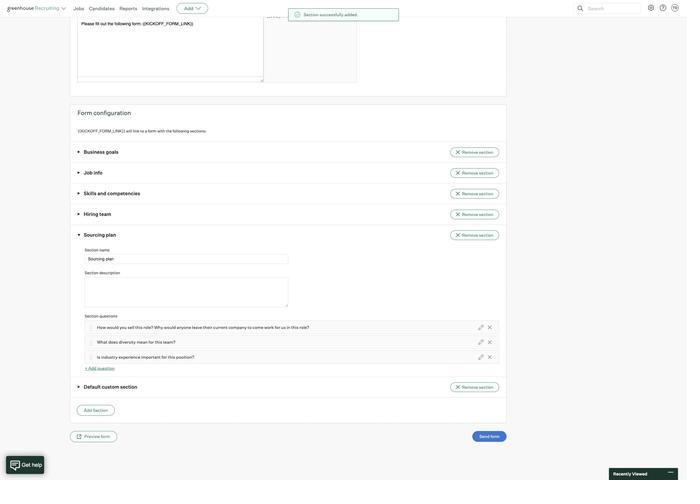 Task type: vqa. For each thing, say whether or not it's contained in the screenshot.
Sourcing
yes



Task type: locate. For each thing, give the bounding box(es) containing it.
business goals
[[84, 149, 119, 155]]

sell
[[128, 325, 134, 330]]

role? right in
[[300, 325, 309, 330]]

form
[[77, 109, 92, 117]]

section down default
[[93, 408, 108, 413]]

1 vertical spatial {{kickoff_form_link}}
[[78, 129, 125, 133]]

+ add question
[[85, 366, 115, 371]]

0 horizontal spatial form
[[101, 434, 110, 439]]

► left sourcing on the left top of the page
[[77, 234, 81, 236]]

would
[[107, 325, 119, 330], [164, 325, 176, 330]]

jobs
[[73, 5, 84, 11]]

section
[[479, 150, 494, 155], [479, 170, 494, 175], [479, 191, 494, 196], [479, 212, 494, 217], [479, 232, 494, 238], [120, 384, 137, 390], [479, 384, 494, 390]]

section successfully added.
[[304, 12, 358, 17]]

questions
[[99, 314, 117, 318]]

sections:
[[190, 129, 207, 133]]

edit image up edit icon on the bottom right of the page
[[479, 325, 484, 330]]

why
[[154, 325, 163, 330]]

remove for hiring team
[[462, 212, 478, 217]]

for
[[275, 325, 280, 330], [149, 340, 154, 345], [162, 354, 167, 360]]

3 toolbar from the left
[[186, 5, 209, 17]]

group
[[78, 5, 263, 17]]

2 horizontal spatial form
[[491, 434, 500, 439]]

custom
[[102, 384, 119, 390]]

td button
[[672, 4, 679, 11]]

0 vertical spatial add
[[184, 5, 194, 11]]

in
[[287, 325, 290, 330]]

6 remove section from the top
[[462, 384, 494, 390]]

0 vertical spatial edit image
[[479, 325, 484, 330]]

edit image
[[479, 325, 484, 330], [479, 354, 484, 360]]

2 remove section button from the top
[[451, 168, 499, 178]]

section left description at the left bottom of the page
[[85, 270, 99, 275]]

section for section successfully added.
[[304, 12, 319, 17]]

this
[[135, 325, 143, 330], [291, 325, 299, 330], [155, 340, 162, 345], [168, 354, 175, 360]]

2 vertical spatial for
[[162, 354, 167, 360]]

add inside add popup button
[[184, 5, 194, 11]]

remove section
[[462, 150, 494, 155], [462, 170, 494, 175], [462, 191, 494, 196], [462, 212, 494, 217], [462, 232, 494, 238], [462, 384, 494, 390]]

4 remove section from the top
[[462, 212, 494, 217]]

1 vertical spatial edit image
[[479, 354, 484, 360]]

section inside "button"
[[93, 408, 108, 413]]

to left a
[[140, 129, 144, 133]]

► left job
[[77, 171, 80, 175]]

{{kickoff_form_link}} for will
[[78, 129, 125, 133]]

1 horizontal spatial would
[[164, 325, 176, 330]]

for left "us"
[[275, 325, 280, 330]]

section name
[[85, 247, 110, 252]]

add for add
[[184, 5, 194, 11]]

team?
[[163, 340, 175, 345]]

2 remove section from the top
[[462, 170, 494, 175]]

5 remove section from the top
[[462, 232, 494, 238]]

add inside add section "button"
[[84, 408, 92, 413]]

section left successfully
[[304, 12, 319, 17]]

0 vertical spatial {{kickoff_form_link}}
[[267, 7, 318, 12]]

1 horizontal spatial {{kickoff_form_link}}
[[267, 7, 318, 12]]

company
[[229, 325, 247, 330]]

default
[[84, 384, 101, 390]]

section for default custom section
[[479, 384, 494, 390]]

1 remove section button from the top
[[451, 147, 499, 157]]

1 remove from the top
[[462, 150, 478, 155]]

info
[[94, 170, 102, 176]]

edit image
[[479, 339, 484, 345]]

to left come
[[248, 325, 252, 330]]

3 remove section button from the top
[[451, 189, 499, 199]]

1 vertical spatial add
[[88, 366, 97, 371]]

add section button
[[77, 405, 115, 416]]

to
[[140, 129, 144, 133], [248, 325, 252, 330]]

toolbar
[[120, 5, 153, 17], [153, 5, 186, 17], [186, 5, 209, 17], [209, 5, 232, 17], [232, 5, 245, 17]]

section for section name
[[85, 247, 99, 252]]

form right a
[[148, 129, 156, 133]]

4 toolbar from the left
[[209, 5, 232, 17]]

remove section for default custom section
[[462, 384, 494, 390]]

for for team?
[[149, 340, 154, 345]]

recently
[[613, 471, 631, 476]]

{{job_name}}
[[267, 13, 297, 18]]

how
[[97, 325, 106, 330]]

►
[[77, 150, 80, 154], [77, 171, 80, 175], [77, 192, 80, 195], [77, 212, 80, 216], [77, 234, 81, 236], [77, 385, 80, 389]]

section
[[304, 12, 319, 17], [85, 247, 99, 252], [85, 270, 99, 275], [85, 314, 99, 318], [93, 408, 108, 413]]

0 vertical spatial for
[[275, 325, 280, 330]]

hiring
[[84, 211, 98, 217]]

form right 'preview'
[[101, 434, 110, 439]]

0 horizontal spatial role?
[[144, 325, 153, 330]]

add
[[184, 5, 194, 11], [88, 366, 97, 371], [84, 408, 92, 413]]

► left business
[[77, 150, 80, 154]]

{{kickoff_form_link}}
[[267, 7, 318, 12], [78, 129, 125, 133]]

skills and competencies
[[84, 190, 140, 196]]

1 vertical spatial to
[[248, 325, 252, 330]]

► for skills and competencies
[[77, 192, 80, 195]]

2 vertical spatial add
[[84, 408, 92, 413]]

td
[[673, 6, 678, 10]]

► left default
[[77, 385, 80, 389]]

this right sell at bottom left
[[135, 325, 143, 330]]

td button
[[670, 3, 680, 13]]

1 horizontal spatial role?
[[300, 325, 309, 330]]

is industry experience important for this position?
[[97, 354, 194, 360]]

1 horizontal spatial for
[[162, 354, 167, 360]]

6 remove section button from the top
[[451, 382, 499, 392]]

skills
[[84, 190, 96, 196]]

will
[[126, 129, 132, 133]]

{{kickoff_form_link}} up {{job_name}}
[[267, 7, 318, 12]]

remove
[[462, 150, 478, 155], [462, 170, 478, 175], [462, 191, 478, 196], [462, 212, 478, 217], [462, 232, 478, 238], [462, 384, 478, 390]]

5 remove from the top
[[462, 232, 478, 238]]

for right mean
[[149, 340, 154, 345]]

viewed
[[632, 471, 647, 476]]

2 remove from the top
[[462, 170, 478, 175]]

default custom section
[[84, 384, 137, 390]]

for right important
[[162, 354, 167, 360]]

what
[[97, 340, 107, 345]]

section for skills and competencies
[[479, 191, 494, 196]]

role?
[[144, 325, 153, 330], [300, 325, 309, 330]]

this left team?
[[155, 340, 162, 345]]

preview
[[84, 434, 100, 439]]

question
[[97, 366, 115, 371]]

role? left the why
[[144, 325, 153, 330]]

3 remove from the top
[[462, 191, 478, 196]]

added.
[[345, 12, 358, 17]]

hiring team
[[84, 211, 111, 217]]

1 edit image from the top
[[479, 325, 484, 330]]

section for job info
[[479, 170, 494, 175]]

a
[[145, 129, 147, 133]]

0 horizontal spatial {{kickoff_form_link}}
[[78, 129, 125, 133]]

position?
[[176, 354, 194, 360]]

1 vertical spatial for
[[149, 340, 154, 345]]

plan
[[106, 232, 116, 238]]

recently viewed
[[613, 471, 647, 476]]

{{kickoff_form_link}} down form configuration
[[78, 129, 125, 133]]

name
[[99, 247, 110, 252]]

form
[[148, 129, 156, 133], [101, 434, 110, 439], [491, 434, 500, 439]]

preview form
[[84, 434, 110, 439]]

come
[[253, 325, 263, 330]]

preview form button
[[70, 431, 117, 442]]

jobs link
[[73, 5, 84, 11]]

section left "name"
[[85, 247, 99, 252]]

Section description text field
[[85, 277, 288, 307]]

Section name text field
[[85, 254, 288, 264]]

remove section button for job info
[[451, 168, 499, 178]]

section for business goals
[[479, 150, 494, 155]]

1 remove section from the top
[[462, 150, 494, 155]]

leave
[[192, 325, 202, 330]]

team
[[99, 211, 111, 217]]

3 remove section from the top
[[462, 191, 494, 196]]

► left skills
[[77, 192, 80, 195]]

competencies
[[107, 190, 140, 196]]

edit image down edit icon on the bottom right of the page
[[479, 354, 484, 360]]

and
[[98, 190, 106, 196]]

would left you on the bottom of the page
[[107, 325, 119, 330]]

6 remove from the top
[[462, 384, 478, 390]]

2 would from the left
[[164, 325, 176, 330]]

2 horizontal spatial for
[[275, 325, 280, 330]]

0 horizontal spatial for
[[149, 340, 154, 345]]

the
[[166, 129, 172, 133]]

4 remove from the top
[[462, 212, 478, 217]]

would right the why
[[164, 325, 176, 330]]

► for job info
[[77, 171, 80, 175]]

remove for default custom section
[[462, 384, 478, 390]]

section up how
[[85, 314, 99, 318]]

2 edit image from the top
[[479, 354, 484, 360]]

form right send
[[491, 434, 500, 439]]

► left hiring
[[77, 212, 80, 216]]

remove for job info
[[462, 170, 478, 175]]

► for business goals
[[77, 150, 80, 154]]

4 remove section button from the top
[[451, 210, 499, 219]]

0 horizontal spatial would
[[107, 325, 119, 330]]

0 horizontal spatial to
[[140, 129, 144, 133]]

remove section button for default custom section
[[451, 382, 499, 392]]

1 would from the left
[[107, 325, 119, 330]]

you
[[120, 325, 127, 330]]

this right in
[[291, 325, 299, 330]]



Task type: describe. For each thing, give the bounding box(es) containing it.
candidates
[[89, 5, 115, 11]]

Search text field
[[587, 4, 635, 13]]

section for section description
[[85, 270, 99, 275]]

sourcing
[[84, 232, 105, 238]]

how would you sell this role? why would anyone leave their current company to come work for us in this role?
[[97, 325, 309, 330]]

reports
[[119, 5, 137, 11]]

remove for business goals
[[462, 150, 478, 155]]

goals
[[106, 149, 119, 155]]

current
[[213, 325, 228, 330]]

form configuration
[[77, 109, 131, 117]]

link
[[133, 129, 140, 133]]

configure image
[[648, 4, 655, 11]]

1 horizontal spatial form
[[148, 129, 156, 133]]

section for sourcing plan
[[479, 232, 494, 238]]

does
[[108, 340, 118, 345]]

anyone
[[177, 325, 191, 330]]

section for section questions
[[85, 314, 99, 318]]

work
[[264, 325, 274, 330]]

+ add question link
[[85, 366, 115, 371]]

job info
[[84, 170, 102, 176]]

edit image for is industry experience important for this position?
[[479, 354, 484, 360]]

1 toolbar from the left
[[120, 5, 153, 17]]

description
[[99, 270, 120, 275]]

industry
[[101, 354, 118, 360]]

reports link
[[119, 5, 137, 11]]

► sourcing plan
[[77, 232, 116, 238]]

successfully
[[320, 12, 344, 17]]

► inside ► sourcing plan
[[77, 234, 81, 236]]

following
[[173, 129, 189, 133]]

remove for skills and competencies
[[462, 191, 478, 196]]

what does diversity mean for this team?
[[97, 340, 175, 345]]

add button
[[177, 3, 208, 14]]

remove section for job info
[[462, 170, 494, 175]]

{{kickoff_form_link}} {{job_name}}
[[267, 7, 318, 18]]

1 horizontal spatial to
[[248, 325, 252, 330]]

add section
[[84, 408, 108, 413]]

configuration
[[93, 109, 131, 117]]

remove section button for hiring team
[[451, 210, 499, 219]]

integrations
[[142, 5, 169, 11]]

► for default custom section
[[77, 385, 80, 389]]

0 vertical spatial to
[[140, 129, 144, 133]]

remove section for hiring team
[[462, 212, 494, 217]]

edit image for how would you sell this role? why would anyone leave their current company to come work for us in this role?
[[479, 325, 484, 330]]

section for hiring team
[[479, 212, 494, 217]]

form for send form
[[491, 434, 500, 439]]

business
[[84, 149, 105, 155]]

job
[[84, 170, 93, 176]]

send form
[[480, 434, 500, 439]]

important
[[141, 354, 161, 360]]

diversity
[[119, 340, 136, 345]]

greenhouse recruiting image
[[7, 5, 61, 12]]

resize image
[[260, 79, 263, 82]]

send form button
[[473, 431, 507, 442]]

remove section button for business goals
[[451, 147, 499, 157]]

is
[[97, 354, 100, 360]]

form for preview form
[[101, 434, 110, 439]]

with
[[157, 129, 165, 133]]

5 toolbar from the left
[[232, 5, 245, 17]]

► for hiring team
[[77, 212, 80, 216]]

section questions
[[85, 314, 117, 318]]

remove section button for skills and competencies
[[451, 189, 499, 199]]

integrations link
[[142, 5, 169, 11]]

remove section for business goals
[[462, 150, 494, 155]]

{{kickoff_form_link}} will link to a form with the following sections:
[[78, 129, 207, 133]]

for for position?
[[162, 354, 167, 360]]

remove section for skills and competencies
[[462, 191, 494, 196]]

2 toolbar from the left
[[153, 5, 186, 17]]

send
[[480, 434, 490, 439]]

candidates link
[[89, 5, 115, 11]]

mean
[[137, 340, 148, 345]]

add for add section
[[84, 408, 92, 413]]

+
[[85, 366, 87, 371]]

5 remove section button from the top
[[451, 230, 499, 240]]

1 role? from the left
[[144, 325, 153, 330]]

section description
[[85, 270, 120, 275]]

experience
[[119, 354, 140, 360]]

their
[[203, 325, 212, 330]]

us
[[281, 325, 286, 330]]

{{kickoff_form_link}} for {{job_name}}
[[267, 7, 318, 12]]

this left position?
[[168, 354, 175, 360]]

2 role? from the left
[[300, 325, 309, 330]]



